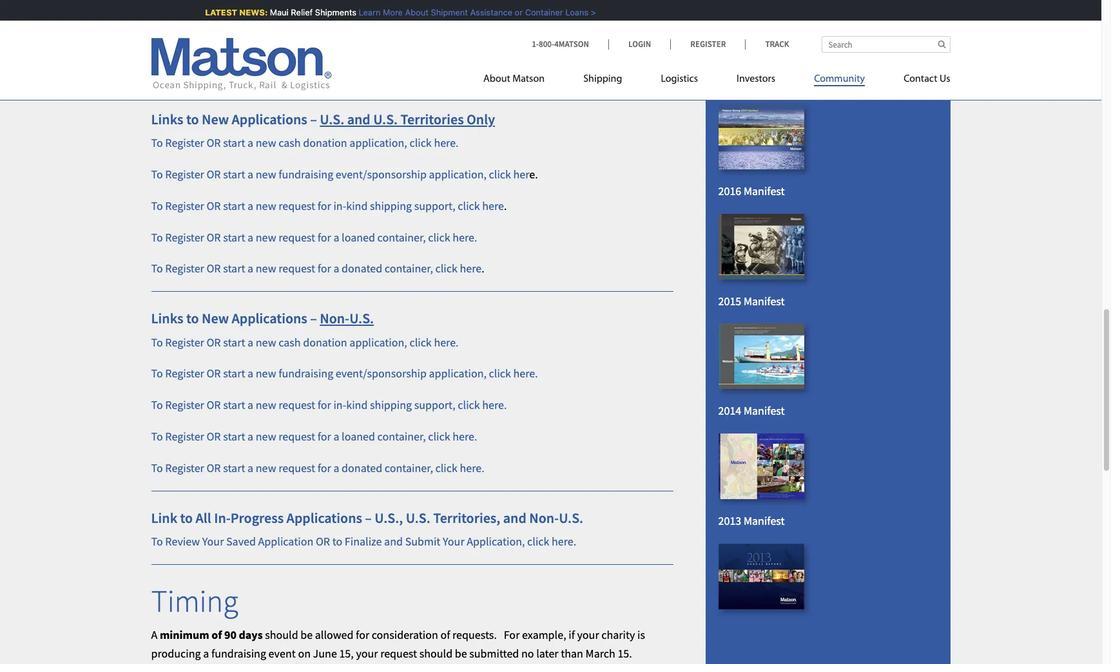 Task type: vqa. For each thing, say whether or not it's contained in the screenshot.
"ESTIMATE"
no



Task type: describe. For each thing, give the bounding box(es) containing it.
support, for here.
[[414, 398, 456, 413]]

5 new from the top
[[256, 261, 276, 276]]

2 vertical spatial guidelines
[[490, 56, 541, 70]]

cash for second to register or start a new cash donation application, click here. link from the bottom
[[279, 136, 301, 150]]

applications for u.s.
[[232, 110, 307, 128]]

a minimum of 90 days
[[151, 628, 263, 643]]

in- for here.
[[334, 398, 346, 413]]

2017 manifest
[[718, 73, 785, 88]]

2 your from the left
[[443, 534, 465, 549]]

timing
[[151, 582, 238, 621]]

3 start from the top
[[223, 198, 245, 213]]

1 new from the top
[[256, 136, 276, 150]]

0 vertical spatial or
[[510, 7, 518, 17]]

loaned for second to register or start a new request for a loaned container, click here. link from the bottom
[[342, 230, 375, 245]]

2 manifest icon image from the top
[[718, 214, 804, 280]]

charitable donation guidelines
[[174, 11, 325, 25]]

fundraising inside should be allowed for consideration of requests.   for example, if your charity is producing a fundraising event on june 15, your request should be submitted no later than march 15.
[[211, 647, 266, 662]]

loaned for 1st to register or start a new request for a loaned container, click here. link from the bottom of the page
[[342, 429, 375, 444]]

2015
[[718, 294, 742, 309]]

manifest for 2016 manifest
[[744, 184, 785, 198]]

container
[[520, 7, 558, 17]]

link to all in-progress applications – u.s., u.s. territories, and non-u.s.
[[151, 509, 584, 527]]

about inside the top menu navigation
[[484, 74, 510, 84]]

allowed
[[315, 628, 354, 643]]

8 to from the top
[[151, 398, 163, 413]]

fundraising event/sponsorship guidelines
[[174, 33, 379, 48]]

1 vertical spatial and
[[503, 509, 527, 527]]

to register or start a new request for a donated container, click here.
[[151, 461, 485, 476]]

10 to from the top
[[151, 461, 163, 476]]

2015 manifest
[[718, 294, 785, 309]]

1-800-4matson
[[532, 39, 589, 50]]

loans
[[394, 56, 420, 70]]

2 to register or start a new request for a loaned container, click here. from the top
[[151, 429, 477, 444]]

1 horizontal spatial non-
[[529, 509, 559, 527]]

2 vertical spatial –
[[365, 509, 372, 527]]

2013 manifest
[[718, 514, 785, 529]]

kind for here
[[346, 198, 368, 213]]

0 horizontal spatial about
[[400, 7, 423, 17]]

community image
[[718, 544, 804, 610]]

us
[[940, 74, 951, 84]]

submitted
[[469, 647, 519, 662]]

(shipping
[[253, 56, 299, 70]]

to register or start a new request for a donated container, click here link
[[151, 261, 482, 276]]

to register or start a new fundraising event/sponsorship application, click here. link
[[151, 366, 538, 381]]

maui
[[265, 7, 283, 17]]

later
[[536, 647, 559, 662]]

a
[[151, 628, 157, 643]]

9 start from the top
[[223, 429, 245, 444]]

11 to from the top
[[151, 534, 163, 549]]

shipping link
[[564, 68, 642, 94]]

contact us link
[[885, 68, 951, 94]]

charitable
[[174, 11, 224, 25]]

services,
[[301, 56, 343, 70]]

is
[[638, 628, 645, 643]]

assistance
[[465, 7, 507, 17]]

2016 manifest
[[718, 184, 785, 198]]

to register or start a new fundraising event/sponsorship application, click her link
[[151, 167, 530, 182]]

top menu navigation
[[484, 68, 951, 94]]

fundraising event/sponsorship guidelines link
[[174, 33, 379, 48]]

3 to from the top
[[151, 198, 163, 213]]

2013
[[718, 514, 742, 529]]

0 vertical spatial .
[[504, 198, 507, 213]]

about matson link
[[484, 68, 564, 94]]

consideration
[[372, 628, 438, 643]]

1 to register or start a new request for a loaned container, click here. from the top
[[151, 230, 477, 245]]

event/sponsorship for her
[[336, 167, 427, 182]]

her
[[514, 167, 530, 182]]

2 to from the top
[[151, 167, 163, 182]]

Search search field
[[822, 36, 951, 53]]

community
[[814, 74, 865, 84]]

manifest for 2017 manifest
[[744, 73, 785, 88]]

application, for second to register or start a new cash donation application, click here. link from the bottom
[[350, 136, 407, 150]]

1 to from the top
[[151, 136, 163, 150]]

search image
[[938, 40, 946, 48]]

0 horizontal spatial should
[[265, 628, 298, 643]]

all
[[196, 509, 211, 527]]

kind
[[187, 56, 209, 70]]

applications for non-
[[232, 310, 307, 328]]

to review your saved application or to finalize and submit your application, click here.
[[151, 534, 576, 549]]

9 to from the top
[[151, 429, 163, 444]]

8 new from the top
[[256, 398, 276, 413]]

2 to register or start a new request for a loaned container, click here. link from the top
[[151, 429, 477, 444]]

login
[[629, 39, 651, 50]]

producing
[[151, 647, 201, 662]]

to for links to new applications – non-u.s.
[[186, 310, 199, 328]]

for inside should be allowed for consideration of requests.   for example, if your charity is producing a fundraising event on june 15, your request should be submitted no later than march 15.
[[356, 628, 370, 643]]

matson
[[513, 74, 545, 84]]

matson community manifest image
[[718, 0, 804, 59]]

on
[[298, 647, 311, 662]]

4 manifest icon image from the top
[[718, 434, 804, 500]]

links to new applications – non-u.s.
[[151, 310, 374, 328]]

10 start from the top
[[223, 461, 245, 476]]

donation for second to register or start a new cash donation application, click here. link from the bottom
[[303, 136, 347, 150]]

2 vertical spatial and
[[384, 534, 403, 549]]

2017
[[718, 73, 742, 88]]

support
[[211, 56, 251, 70]]

4 to from the top
[[151, 230, 163, 245]]

fundraising
[[174, 33, 231, 48]]

4matson
[[555, 39, 589, 50]]

fundraising for to register or start a new fundraising event/sponsorship application, click here.
[[279, 366, 333, 381]]

fundraising for to register or start a new fundraising event/sponsorship application, click her e.
[[279, 167, 333, 182]]

to register or start a new request for in-kind shipping support, click here link
[[151, 198, 504, 213]]

1-
[[532, 39, 539, 50]]

– for non-
[[310, 310, 317, 328]]

0 horizontal spatial or
[[422, 56, 433, 70]]

shipping for here.
[[370, 398, 412, 413]]

event
[[269, 647, 296, 662]]

2014 manifest
[[718, 404, 785, 419]]

learn
[[353, 7, 375, 17]]

shipment
[[426, 7, 463, 17]]

june
[[313, 647, 337, 662]]

2 start from the top
[[223, 167, 245, 182]]

manifest for 2015 manifest
[[744, 294, 785, 309]]

2014
[[718, 404, 742, 419]]

2 to register or start a new cash donation application, click here. from the top
[[151, 335, 459, 350]]

shipping
[[584, 74, 622, 84]]

support, for here
[[414, 198, 456, 213]]

10 new from the top
[[256, 461, 276, 476]]

review
[[165, 534, 200, 549]]

1 horizontal spatial be
[[455, 647, 467, 662]]

latest news: maui relief shipments learn more about shipment assistance or container loans >
[[200, 7, 591, 17]]

5 start from the top
[[223, 261, 245, 276]]

application, for second to register or start a new cash donation application, click here. link from the top of the page
[[350, 335, 407, 350]]

1 to register or start a new cash donation application, click here. link from the top
[[151, 136, 459, 150]]

e.
[[530, 167, 538, 182]]

march
[[586, 647, 616, 662]]

progress
[[231, 509, 284, 527]]

link
[[151, 509, 177, 527]]

shipments
[[310, 7, 351, 17]]



Task type: locate. For each thing, give the bounding box(es) containing it.
to register or start a new request for a donated container, click here. link
[[151, 461, 485, 476]]

– down to register or start a new request for a donated container, click here link
[[310, 310, 317, 328]]

application
[[258, 534, 314, 549]]

if
[[569, 628, 575, 643]]

1 vertical spatial links
[[151, 310, 183, 328]]

1 horizontal spatial your
[[443, 534, 465, 549]]

0 vertical spatial guidelines
[[274, 11, 325, 25]]

kind down to register or start a new fundraising event/sponsorship application, click her e.
[[346, 198, 368, 213]]

0 vertical spatial new
[[202, 110, 229, 128]]

donated for here.
[[342, 461, 382, 476]]

0 vertical spatial kind
[[346, 198, 368, 213]]

to register or start a new request for in-kind shipping support, click here .
[[151, 198, 507, 213]]

1 loaned from the top
[[342, 230, 375, 245]]

your down territories, on the bottom left of the page
[[443, 534, 465, 549]]

here
[[482, 198, 504, 213], [460, 261, 482, 276]]

example,
[[522, 628, 566, 643]]

2 donation from the top
[[303, 335, 347, 350]]

manifest for 2014 manifest
[[744, 404, 785, 419]]

a
[[248, 136, 253, 150], [248, 167, 253, 182], [248, 198, 253, 213], [248, 230, 253, 245], [334, 230, 339, 245], [248, 261, 253, 276], [334, 261, 339, 276], [248, 335, 253, 350], [248, 366, 253, 381], [248, 398, 253, 413], [248, 429, 253, 444], [334, 429, 339, 444], [248, 461, 253, 476], [334, 461, 339, 476], [203, 647, 209, 662]]

15.
[[618, 647, 632, 662]]

>
[[586, 7, 591, 17]]

donated
[[342, 261, 382, 276], [342, 461, 382, 476]]

2 of from the left
[[441, 628, 450, 643]]

guidelines
[[274, 11, 325, 25], [328, 33, 379, 48], [490, 56, 541, 70]]

track link
[[746, 39, 789, 50]]

1 horizontal spatial or
[[510, 7, 518, 17]]

6 to from the top
[[151, 335, 163, 350]]

0 horizontal spatial non-
[[320, 310, 350, 328]]

1 horizontal spatial about
[[484, 74, 510, 84]]

only
[[467, 110, 495, 128]]

2 event/sponsorship from the top
[[336, 366, 427, 381]]

to register or start a new request for a loaned container, click here. link up to register or start a new request for a donated container, click here.
[[151, 429, 477, 444]]

manifest icon image up 2015 manifest
[[718, 214, 804, 280]]

1 new from the top
[[202, 110, 229, 128]]

8 start from the top
[[223, 398, 245, 413]]

container,
[[378, 230, 426, 245], [385, 261, 433, 276], [378, 429, 426, 444], [385, 461, 433, 476]]

manifest right 2014 on the right
[[744, 404, 785, 419]]

manifest right 2015
[[744, 294, 785, 309]]

manifest
[[744, 73, 785, 88], [744, 184, 785, 198], [744, 294, 785, 309], [744, 404, 785, 419], [744, 514, 785, 529]]

donation up to register or start a new fundraising event/sponsorship application, click here.
[[303, 335, 347, 350]]

7 start from the top
[[223, 366, 245, 381]]

2 support, from the top
[[414, 398, 456, 413]]

1 vertical spatial to register or start a new cash donation application, click here.
[[151, 335, 459, 350]]

to register or start a new request for a loaned container, click here. up to register or start a new request for a donated container, click here link
[[151, 230, 477, 245]]

guidelines for fundraising event/sponsorship guidelines
[[328, 33, 379, 48]]

manifest icon image up 2014 manifest
[[718, 324, 804, 390]]

1 vertical spatial cash
[[279, 335, 301, 350]]

u.s.
[[320, 110, 344, 128], [373, 110, 398, 128], [349, 310, 374, 328], [406, 509, 431, 527], [559, 509, 584, 527]]

0 vertical spatial to register or start a new request for a loaned container, click here. link
[[151, 230, 477, 245]]

in- right all
[[214, 509, 231, 527]]

of
[[212, 628, 222, 643], [441, 628, 450, 643]]

to register or start a new request for in-kind shipping support, click here.
[[151, 398, 507, 413]]

to register or start a new cash donation application, click here. down links to new applications – u.s. and u.s. territories only
[[151, 136, 459, 150]]

request up to register or start a new request for a donated container, click here link
[[279, 230, 315, 245]]

1 shipping from the top
[[370, 198, 412, 213]]

1 support, from the top
[[414, 198, 456, 213]]

manifest right 2013
[[744, 514, 785, 529]]

1 vertical spatial here
[[460, 261, 482, 276]]

1 donation from the top
[[303, 136, 347, 150]]

request up links to new applications – non-u.s.
[[279, 261, 315, 276]]

5 to from the top
[[151, 261, 163, 276]]

1 horizontal spatial should
[[419, 647, 453, 662]]

request down the consideration
[[380, 647, 417, 662]]

4 start from the top
[[223, 230, 245, 245]]

1 to register or start a new cash donation application, click here. from the top
[[151, 136, 459, 150]]

1 vertical spatial your
[[356, 647, 378, 662]]

1 horizontal spatial .
[[504, 198, 507, 213]]

0 horizontal spatial guidelines
[[274, 11, 325, 25]]

3 new from the top
[[256, 198, 276, 213]]

be up on
[[301, 628, 313, 643]]

7 new from the top
[[256, 366, 276, 381]]

1 vertical spatial fundraising
[[279, 366, 333, 381]]

1 horizontal spatial guidelines
[[328, 33, 379, 48]]

in- down fundraising
[[174, 56, 187, 70]]

manifest right '2016'
[[744, 184, 785, 198]]

manifest icon image
[[718, 104, 804, 169], [718, 214, 804, 280], [718, 324, 804, 390], [718, 434, 804, 500]]

1 vertical spatial support,
[[414, 398, 456, 413]]

to register or start a new cash donation application, click here. link
[[151, 136, 459, 150], [151, 335, 459, 350]]

submit
[[405, 534, 441, 549]]

1 kind from the top
[[346, 198, 368, 213]]

1 vertical spatial loaned
[[342, 429, 375, 444]]

1 vertical spatial or
[[422, 56, 433, 70]]

2 cash from the top
[[279, 335, 301, 350]]

learn more about shipment assistance or container loans > link
[[353, 7, 591, 17]]

0 vertical spatial donation
[[303, 136, 347, 150]]

2 vertical spatial fundraising
[[211, 647, 266, 662]]

more
[[378, 7, 398, 17]]

2 to register or start a new cash donation application, click here. link from the top
[[151, 335, 459, 350]]

to register or start a new cash donation application, click here. link down links to new applications – non-u.s.
[[151, 335, 459, 350]]

to register or start a new request for in-kind shipping support, click here. link
[[151, 398, 507, 413]]

minimum
[[160, 628, 209, 643]]

6 new from the top
[[256, 335, 276, 350]]

1 vertical spatial should
[[419, 647, 453, 662]]

6 start from the top
[[223, 335, 245, 350]]

should be allowed for consideration of requests.   for example, if your charity is producing a fundraising event on june 15, your request should be submitted no later than march 15.
[[151, 628, 645, 662]]

guidelines up about matson
[[490, 56, 541, 70]]

0 vertical spatial to register or start a new cash donation application, click here.
[[151, 136, 459, 150]]

3 manifest icon image from the top
[[718, 324, 804, 390]]

4 manifest from the top
[[744, 404, 785, 419]]

new
[[202, 110, 229, 128], [202, 310, 229, 328]]

or left container
[[510, 7, 518, 17]]

links for links to new applications – u.s. and u.s. territories only
[[151, 110, 183, 128]]

fundraising down 90
[[211, 647, 266, 662]]

loaned down to register or start a new request for in-kind shipping support, click here .
[[342, 230, 375, 245]]

2 donated from the top
[[342, 461, 382, 476]]

about left matson at the top left of page
[[484, 74, 510, 84]]

support,
[[414, 198, 456, 213], [414, 398, 456, 413]]

2 vertical spatial applications
[[287, 509, 362, 527]]

0 horizontal spatial your
[[202, 534, 224, 549]]

1 event/sponsorship from the top
[[336, 167, 427, 182]]

– left u.s.,
[[365, 509, 372, 527]]

1 cash from the top
[[279, 136, 301, 150]]

territories,
[[433, 509, 500, 527]]

0 horizontal spatial of
[[212, 628, 222, 643]]

event/sponsorship up to register or start a new request for in-kind shipping support, click here .
[[336, 167, 427, 182]]

new for links to new applications – u.s. and u.s. territories only
[[202, 110, 229, 128]]

links for links to new applications – non-u.s.
[[151, 310, 183, 328]]

1 vertical spatial to register or start a new request for a loaned container, click here.
[[151, 429, 477, 444]]

loaned down to register or start a new request for in-kind shipping support, click here. link
[[342, 429, 375, 444]]

fundraising up to register or start a new request for in-kind shipping support, click here. link
[[279, 366, 333, 381]]

to register or start a new fundraising event/sponsorship application, click here.
[[151, 366, 538, 381]]

be left submitted
[[455, 647, 467, 662]]

1 vertical spatial shipping
[[370, 398, 412, 413]]

cash down links to new applications – non-u.s.
[[279, 335, 301, 350]]

should down the consideration
[[419, 647, 453, 662]]

no
[[522, 647, 534, 662]]

0 vertical spatial event/sponsorship
[[336, 167, 427, 182]]

donation
[[226, 11, 271, 25]]

should up 'event'
[[265, 628, 298, 643]]

in-
[[334, 198, 346, 213], [334, 398, 346, 413]]

0 vertical spatial and
[[347, 110, 371, 128]]

guidelines for charitable donation guidelines
[[274, 11, 325, 25]]

0 horizontal spatial .
[[482, 261, 485, 276]]

investors
[[737, 74, 776, 84]]

1 vertical spatial to register or start a new cash donation application, click here. link
[[151, 335, 459, 350]]

to register or start a new request for a loaned container, click here. up to register or start a new request for a donated container, click here.
[[151, 429, 477, 444]]

manifest for 2013 manifest
[[744, 514, 785, 529]]

donation for second to register or start a new cash donation application, click here. link from the top of the page
[[303, 335, 347, 350]]

1 horizontal spatial of
[[441, 628, 450, 643]]

new for links to new applications – non-u.s.
[[202, 310, 229, 328]]

guidelines up in-kind support (shipping services, container loans or donations) guidelines
[[328, 33, 379, 48]]

donation down links to new applications – u.s. and u.s. territories only
[[303, 136, 347, 150]]

to register or start a new request for a loaned container, click here. link up to register or start a new request for a donated container, click here link
[[151, 230, 477, 245]]

1 horizontal spatial and
[[384, 534, 403, 549]]

request inside should be allowed for consideration of requests.   for example, if your charity is producing a fundraising event on june 15, your request should be submitted no later than march 15.
[[380, 647, 417, 662]]

0 vertical spatial cash
[[279, 136, 301, 150]]

9 new from the top
[[256, 429, 276, 444]]

0 vertical spatial your
[[577, 628, 599, 643]]

applications
[[232, 110, 307, 128], [232, 310, 307, 328], [287, 509, 362, 527]]

90
[[224, 628, 237, 643]]

0 vertical spatial here
[[482, 198, 504, 213]]

than
[[561, 647, 583, 662]]

1 manifest icon image from the top
[[718, 104, 804, 169]]

in- for here
[[334, 198, 346, 213]]

2 loaned from the top
[[342, 429, 375, 444]]

0 horizontal spatial and
[[347, 110, 371, 128]]

2 links from the top
[[151, 310, 183, 328]]

event/sponsorship up to register or start a new request for in-kind shipping support, click here. link
[[336, 366, 427, 381]]

territories
[[401, 110, 464, 128]]

shipping for here
[[370, 198, 412, 213]]

u.s.,
[[375, 509, 403, 527]]

saved
[[226, 534, 256, 549]]

manifest icon image up 2016 manifest
[[718, 104, 804, 169]]

1 start from the top
[[223, 136, 245, 150]]

to review your saved application or to finalize and submit your application, click here. link
[[151, 534, 576, 549]]

charitable donation guidelines link
[[174, 11, 325, 25]]

1 vertical spatial about
[[484, 74, 510, 84]]

event/sponsorship for here.
[[336, 366, 427, 381]]

to register or start a new cash donation application, click here. down links to new applications – non-u.s.
[[151, 335, 459, 350]]

1 vertical spatial –
[[310, 310, 317, 328]]

in-kind support (shipping services, container loans or donations) guidelines link
[[174, 56, 541, 70]]

request
[[279, 198, 315, 213], [279, 230, 315, 245], [279, 261, 315, 276], [279, 398, 315, 413], [279, 429, 315, 444], [279, 461, 315, 476], [380, 647, 417, 662]]

latest
[[200, 7, 232, 17]]

in- down to register or start a new fundraising event/sponsorship application, click her link
[[334, 198, 346, 213]]

donated for here
[[342, 261, 382, 276]]

2 new from the top
[[256, 167, 276, 182]]

0 vertical spatial to register or start a new request for a loaned container, click here.
[[151, 230, 477, 245]]

0 vertical spatial fundraising
[[279, 167, 333, 182]]

4 new from the top
[[256, 230, 276, 245]]

request up progress
[[279, 461, 315, 476]]

in- down to register or start a new fundraising event/sponsorship application, click here. link at the bottom
[[334, 398, 346, 413]]

1 vertical spatial in-
[[214, 509, 231, 527]]

logistics link
[[642, 68, 718, 94]]

0 vertical spatial in-
[[334, 198, 346, 213]]

to for link to all in-progress applications – u.s., u.s. territories, and non-u.s.
[[180, 509, 193, 527]]

a inside should be allowed for consideration of requests.   for example, if your charity is producing a fundraising event on june 15, your request should be submitted no later than march 15.
[[203, 647, 209, 662]]

or right 'loans'
[[422, 56, 433, 70]]

0 vertical spatial shipping
[[370, 198, 412, 213]]

0 horizontal spatial here
[[460, 261, 482, 276]]

1 of from the left
[[212, 628, 222, 643]]

relief
[[286, 7, 307, 17]]

your down all
[[202, 534, 224, 549]]

login link
[[609, 39, 671, 50]]

1-800-4matson link
[[532, 39, 609, 50]]

for
[[318, 198, 331, 213], [318, 230, 331, 245], [318, 261, 331, 276], [318, 398, 331, 413], [318, 429, 331, 444], [318, 461, 331, 476], [356, 628, 370, 643]]

community link
[[795, 68, 885, 94]]

0 vertical spatial to register or start a new cash donation application, click here. link
[[151, 136, 459, 150]]

0 vertical spatial non-
[[320, 310, 350, 328]]

2 horizontal spatial guidelines
[[490, 56, 541, 70]]

2 horizontal spatial and
[[503, 509, 527, 527]]

to for links to new applications – u.s. and u.s. territories only
[[186, 110, 199, 128]]

1 vertical spatial kind
[[346, 398, 368, 413]]

cash for second to register or start a new cash donation application, click here. link from the top of the page
[[279, 335, 301, 350]]

your right the "if"
[[577, 628, 599, 643]]

fundraising up to register or start a new request for in-kind shipping support, click here link
[[279, 167, 333, 182]]

3 manifest from the top
[[744, 294, 785, 309]]

of left 90
[[212, 628, 222, 643]]

1 manifest from the top
[[744, 73, 785, 88]]

0 vertical spatial donated
[[342, 261, 382, 276]]

and down u.s.,
[[384, 534, 403, 549]]

track
[[765, 39, 789, 50]]

2 kind from the top
[[346, 398, 368, 413]]

application, for to register or start a new fundraising event/sponsorship application, click here. link at the bottom
[[429, 366, 487, 381]]

2 in- from the top
[[334, 398, 346, 413]]

None search field
[[822, 36, 951, 53]]

0 horizontal spatial your
[[356, 647, 378, 662]]

kind for here.
[[346, 398, 368, 413]]

5 manifest from the top
[[744, 514, 785, 529]]

0 vertical spatial in-
[[174, 56, 187, 70]]

– for u.s.
[[310, 110, 317, 128]]

0 vertical spatial applications
[[232, 110, 307, 128]]

1 vertical spatial new
[[202, 310, 229, 328]]

shipping down to register or start a new fundraising event/sponsorship application, click her e.
[[370, 198, 412, 213]]

your right 15,
[[356, 647, 378, 662]]

and
[[347, 110, 371, 128], [503, 509, 527, 527], [384, 534, 403, 549]]

of right the consideration
[[441, 628, 450, 643]]

1 to register or start a new request for a loaned container, click here. link from the top
[[151, 230, 477, 245]]

about right more
[[400, 7, 423, 17]]

0 vertical spatial links
[[151, 110, 183, 128]]

2 manifest from the top
[[744, 184, 785, 198]]

request up to register or start a new request for a donated container, click here.
[[279, 429, 315, 444]]

1 vertical spatial donation
[[303, 335, 347, 350]]

register link
[[671, 39, 746, 50]]

or
[[510, 7, 518, 17], [422, 56, 433, 70]]

1 horizontal spatial here
[[482, 198, 504, 213]]

days
[[239, 628, 263, 643]]

kind down to register or start a new fundraising event/sponsorship application, click here. link at the bottom
[[346, 398, 368, 413]]

–
[[310, 110, 317, 128], [310, 310, 317, 328], [365, 509, 372, 527]]

cash
[[279, 136, 301, 150], [279, 335, 301, 350]]

to register or start a new fundraising event/sponsorship application, click her e.
[[151, 167, 538, 182]]

1 vertical spatial non-
[[529, 509, 559, 527]]

0 vertical spatial be
[[301, 628, 313, 643]]

request down to register or start a new fundraising event/sponsorship application, click here. link at the bottom
[[279, 398, 315, 413]]

0 vertical spatial about
[[400, 7, 423, 17]]

2 new from the top
[[202, 310, 229, 328]]

0 vertical spatial support,
[[414, 198, 456, 213]]

manifest icon image up 2013 manifest
[[718, 434, 804, 500]]

0 vertical spatial –
[[310, 110, 317, 128]]

guidelines up event/sponsorship at left
[[274, 11, 325, 25]]

1 links from the top
[[151, 110, 183, 128]]

1 your from the left
[[202, 534, 224, 549]]

1 in- from the top
[[334, 198, 346, 213]]

contact
[[904, 74, 938, 84]]

1 vertical spatial in-
[[334, 398, 346, 413]]

1 vertical spatial to register or start a new request for a loaned container, click here. link
[[151, 429, 477, 444]]

to register or start a new cash donation application, click here. link down links to new applications – u.s. and u.s. territories only
[[151, 136, 459, 150]]

0 vertical spatial should
[[265, 628, 298, 643]]

2016
[[718, 184, 742, 198]]

7 to from the top
[[151, 366, 163, 381]]

to register or start a new request for a donated container, click here .
[[151, 261, 485, 276]]

0 vertical spatial loaned
[[342, 230, 375, 245]]

event/sponsorship
[[233, 33, 326, 48]]

1 vertical spatial applications
[[232, 310, 307, 328]]

application,
[[467, 534, 525, 549]]

1 donated from the top
[[342, 261, 382, 276]]

cash down links to new applications – u.s. and u.s. territories only
[[279, 136, 301, 150]]

container
[[345, 56, 391, 70]]

and up application,
[[503, 509, 527, 527]]

1 vertical spatial event/sponsorship
[[336, 366, 427, 381]]

1 horizontal spatial your
[[577, 628, 599, 643]]

– down services,
[[310, 110, 317, 128]]

0 horizontal spatial be
[[301, 628, 313, 643]]

logistics
[[661, 74, 698, 84]]

and down in-kind support (shipping services, container loans or donations) guidelines
[[347, 110, 371, 128]]

0 horizontal spatial in-
[[174, 56, 187, 70]]

kind
[[346, 198, 368, 213], [346, 398, 368, 413]]

2 shipping from the top
[[370, 398, 412, 413]]

contact us
[[904, 74, 951, 84]]

1 vertical spatial be
[[455, 647, 467, 662]]

to register or start a new cash donation application, click here.
[[151, 136, 459, 150], [151, 335, 459, 350]]

.
[[504, 198, 507, 213], [482, 261, 485, 276]]

1 vertical spatial donated
[[342, 461, 382, 476]]

about
[[400, 7, 423, 17], [484, 74, 510, 84]]

1 horizontal spatial in-
[[214, 509, 231, 527]]

blue matson logo with ocean, shipping, truck, rail and logistics written beneath it. image
[[151, 38, 332, 91]]

shipping down to register or start a new fundraising event/sponsorship application, click here.
[[370, 398, 412, 413]]

1 vertical spatial guidelines
[[328, 33, 379, 48]]

click
[[410, 136, 432, 150], [489, 167, 511, 182], [458, 198, 480, 213], [428, 230, 450, 245], [436, 261, 458, 276], [410, 335, 432, 350], [489, 366, 511, 381], [458, 398, 480, 413], [428, 429, 450, 444], [436, 461, 458, 476], [527, 534, 550, 549]]

1 vertical spatial .
[[482, 261, 485, 276]]

manifest right 2017
[[744, 73, 785, 88]]

request down to register or start a new fundraising event/sponsorship application, click her link
[[279, 198, 315, 213]]

of inside should be allowed for consideration of requests.   for example, if your charity is producing a fundraising event on june 15, your request should be submitted no later than march 15.
[[441, 628, 450, 643]]

new
[[256, 136, 276, 150], [256, 167, 276, 182], [256, 198, 276, 213], [256, 230, 276, 245], [256, 261, 276, 276], [256, 335, 276, 350], [256, 366, 276, 381], [256, 398, 276, 413], [256, 429, 276, 444], [256, 461, 276, 476]]



